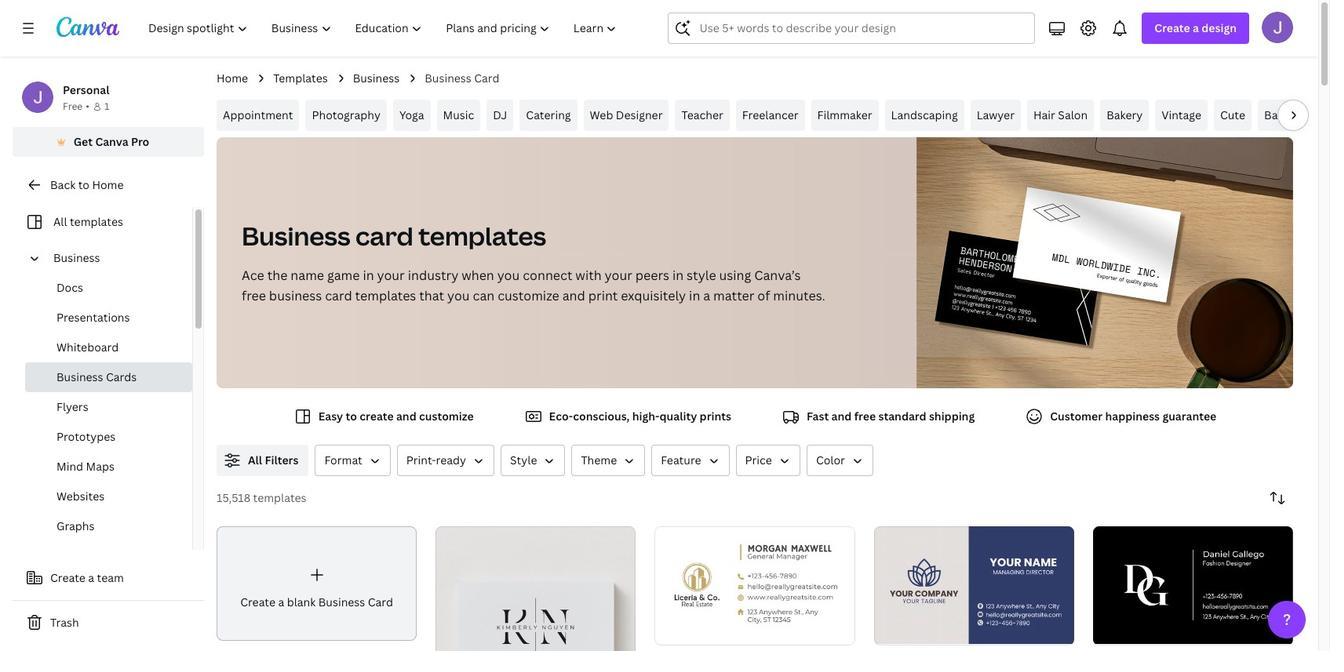 Task type: vqa. For each thing, say whether or not it's contained in the screenshot.
Social associated with Social media
no



Task type: describe. For each thing, give the bounding box(es) containing it.
jacob simon image
[[1262, 12, 1294, 43]]

all templates link
[[22, 207, 183, 237]]

hair
[[1034, 108, 1056, 122]]

price button
[[736, 445, 801, 477]]

free
[[63, 100, 83, 113]]

create a team button
[[13, 563, 204, 594]]

2 horizontal spatial in
[[689, 287, 701, 305]]

mind
[[57, 459, 83, 474]]

get canva pro button
[[13, 127, 204, 157]]

15,518
[[217, 491, 251, 506]]

pro
[[131, 134, 149, 149]]

industry
[[408, 267, 459, 284]]

create a blank business card
[[240, 595, 393, 610]]

graphs link
[[25, 512, 192, 542]]

trash link
[[13, 608, 204, 639]]

create a design
[[1155, 20, 1237, 35]]

1 for 1 of 2
[[885, 626, 890, 638]]

business card
[[425, 71, 500, 86]]

create
[[360, 409, 394, 424]]

feature button
[[652, 445, 730, 477]]

web designer link
[[584, 100, 669, 131]]

dj link
[[487, 100, 514, 131]]

0 horizontal spatial home
[[92, 177, 124, 192]]

to for back
[[78, 177, 89, 192]]

cards
[[106, 370, 137, 385]]

0 horizontal spatial in
[[363, 267, 374, 284]]

1 horizontal spatial in
[[673, 267, 684, 284]]

format button
[[315, 445, 391, 477]]

print-ready button
[[397, 445, 495, 477]]

1 for 1
[[104, 100, 109, 113]]

2
[[903, 626, 907, 638]]

music
[[443, 108, 474, 122]]

filmmaker link
[[811, 100, 879, 131]]

create a blank business card element
[[217, 527, 417, 641]]

print-
[[407, 453, 436, 468]]

dj
[[493, 108, 507, 122]]

appointment
[[223, 108, 293, 122]]

1 your from the left
[[377, 267, 405, 284]]

top level navigation element
[[138, 13, 631, 44]]

templates link
[[273, 70, 328, 87]]

customize inside ace the name game in your industry when you connect with your peers in style using canva's free business card templates that you can customize and print exquisitely in a matter of minutes.
[[498, 287, 560, 305]]

fast
[[807, 409, 829, 424]]

Search search field
[[700, 13, 1026, 43]]

designer
[[616, 108, 663, 122]]

easy to create and customize
[[319, 409, 474, 424]]

websites
[[57, 489, 105, 504]]

shipping
[[929, 409, 975, 424]]

happiness
[[1106, 409, 1160, 424]]

ace
[[242, 267, 264, 284]]

color
[[816, 453, 845, 468]]

cute link
[[1214, 100, 1252, 131]]

maps
[[86, 459, 115, 474]]

bakery link
[[1101, 100, 1150, 131]]

web
[[590, 108, 613, 122]]

all templates
[[53, 214, 123, 229]]

freelancer link
[[736, 100, 805, 131]]

landscaping link
[[885, 100, 965, 131]]

and inside ace the name game in your industry when you connect with your peers in style using canva's free business card templates that you can customize and print exquisitely in a matter of minutes.
[[563, 287, 585, 305]]

babysitting link
[[1258, 100, 1331, 131]]

standard
[[879, 409, 927, 424]]

cute
[[1221, 108, 1246, 122]]

grey black modern elegant name initials monogram business card image
[[436, 527, 636, 652]]

using
[[720, 267, 752, 284]]

catering
[[526, 108, 571, 122]]

business up flyers
[[57, 370, 103, 385]]

presentations
[[57, 310, 130, 325]]

docs link
[[25, 273, 192, 303]]

game
[[327, 267, 360, 284]]

0 vertical spatial card
[[356, 219, 413, 253]]

the
[[267, 267, 288, 284]]

high-
[[633, 409, 660, 424]]

mind maps
[[57, 459, 115, 474]]

freelancer
[[743, 108, 799, 122]]

flyers link
[[25, 393, 192, 422]]

ace the name game in your industry when you connect with your peers in style using canva's free business card templates that you can customize and print exquisitely in a matter of minutes.
[[242, 267, 826, 305]]

mind maps link
[[25, 452, 192, 482]]

trash
[[50, 615, 79, 630]]

a for create a design
[[1193, 20, 1200, 35]]

prototypes link
[[25, 422, 192, 452]]

graphs
[[57, 519, 95, 534]]

1 vertical spatial of
[[892, 626, 901, 638]]

filters
[[265, 453, 299, 468]]

0 horizontal spatial and
[[396, 409, 417, 424]]

babysitting
[[1265, 108, 1325, 122]]

card inside ace the name game in your industry when you connect with your peers in style using canva's free business card templates that you can customize and print exquisitely in a matter of minutes.
[[325, 287, 352, 305]]

1 of 2 link
[[874, 527, 1075, 645]]

templates down filters
[[253, 491, 307, 506]]

a for create a blank business card
[[278, 595, 284, 610]]

templates inside ace the name game in your industry when you connect with your peers in style using canva's free business card templates that you can customize and print exquisitely in a matter of minutes.
[[355, 287, 416, 305]]

teacher link
[[676, 100, 730, 131]]

of inside ace the name game in your industry when you connect with your peers in style using canva's free business card templates that you can customize and print exquisitely in a matter of minutes.
[[758, 287, 770, 305]]

prototypes
[[57, 429, 116, 444]]



Task type: locate. For each thing, give the bounding box(es) containing it.
templates inside all templates link
[[70, 214, 123, 229]]

1
[[104, 100, 109, 113], [885, 626, 890, 638]]

a left the blank
[[278, 595, 284, 610]]

1 vertical spatial business link
[[47, 243, 183, 273]]

1 horizontal spatial customize
[[498, 287, 560, 305]]

create a design button
[[1143, 13, 1250, 44]]

back to home link
[[13, 170, 204, 201]]

business link up photography
[[353, 70, 400, 87]]

customize
[[498, 287, 560, 305], [419, 409, 474, 424]]

in right game
[[363, 267, 374, 284]]

1 vertical spatial free
[[855, 409, 876, 424]]

in down style
[[689, 287, 701, 305]]

and down with
[[563, 287, 585, 305]]

create inside create a design dropdown button
[[1155, 20, 1191, 35]]

free
[[242, 287, 266, 305], [855, 409, 876, 424]]

black and white simple personal business card image
[[1093, 527, 1294, 645]]

color button
[[807, 445, 874, 477]]

0 horizontal spatial create
[[50, 571, 85, 586]]

2 vertical spatial create
[[240, 595, 276, 610]]

0 horizontal spatial your
[[377, 267, 405, 284]]

0 horizontal spatial card
[[368, 595, 393, 610]]

ready
[[436, 453, 466, 468]]

1 horizontal spatial to
[[346, 409, 357, 424]]

personal
[[63, 82, 109, 97]]

whiteboard
[[57, 340, 119, 355]]

2 horizontal spatial and
[[832, 409, 852, 424]]

to right easy
[[346, 409, 357, 424]]

0 vertical spatial customize
[[498, 287, 560, 305]]

can
[[473, 287, 495, 305]]

a inside ace the name game in your industry when you connect with your peers in style using canva's free business card templates that you can customize and print exquisitely in a matter of minutes.
[[704, 287, 711, 305]]

to
[[78, 177, 89, 192], [346, 409, 357, 424]]

teacher
[[682, 108, 724, 122]]

0 vertical spatial free
[[242, 287, 266, 305]]

0 horizontal spatial you
[[447, 287, 470, 305]]

business right the blank
[[319, 595, 365, 610]]

2 horizontal spatial create
[[1155, 20, 1191, 35]]

business link
[[353, 70, 400, 87], [47, 243, 183, 273]]

style button
[[501, 445, 566, 477]]

all left filters
[[248, 453, 262, 468]]

0 horizontal spatial card
[[325, 287, 352, 305]]

connect
[[523, 267, 573, 284]]

free inside ace the name game in your industry when you connect with your peers in style using canva's free business card templates that you can customize and print exquisitely in a matter of minutes.
[[242, 287, 266, 305]]

1 vertical spatial home
[[92, 177, 124, 192]]

lawyer
[[977, 108, 1015, 122]]

music link
[[437, 100, 481, 131]]

15,518 templates
[[217, 491, 307, 506]]

1 horizontal spatial you
[[497, 267, 520, 284]]

easy
[[319, 409, 343, 424]]

and
[[563, 287, 585, 305], [396, 409, 417, 424], [832, 409, 852, 424]]

1 horizontal spatial 1
[[885, 626, 890, 638]]

1 vertical spatial create
[[50, 571, 85, 586]]

prints
[[700, 409, 732, 424]]

home up all templates link
[[92, 177, 124, 192]]

free left standard
[[855, 409, 876, 424]]

0 horizontal spatial all
[[53, 214, 67, 229]]

all for all templates
[[53, 214, 67, 229]]

salon
[[1059, 108, 1088, 122]]

guarantee
[[1163, 409, 1217, 424]]

to right back
[[78, 177, 89, 192]]

0 vertical spatial to
[[78, 177, 89, 192]]

a down style
[[704, 287, 711, 305]]

of
[[758, 287, 770, 305], [892, 626, 901, 638]]

customer happiness guarantee
[[1051, 409, 1217, 424]]

format
[[325, 453, 363, 468]]

hair salon
[[1034, 108, 1088, 122]]

business card templates
[[242, 219, 546, 253]]

create inside the create a blank business card element
[[240, 595, 276, 610]]

of left the 2
[[892, 626, 901, 638]]

1 vertical spatial you
[[447, 287, 470, 305]]

whiteboard link
[[25, 333, 192, 363]]

business up docs
[[53, 250, 100, 265]]

and right fast
[[832, 409, 852, 424]]

of down canva's
[[758, 287, 770, 305]]

card down game
[[325, 287, 352, 305]]

yoga
[[399, 108, 424, 122]]

photography link
[[306, 100, 387, 131]]

1 horizontal spatial and
[[563, 287, 585, 305]]

name
[[291, 267, 324, 284]]

free down ace
[[242, 287, 266, 305]]

conscious,
[[573, 409, 630, 424]]

to for easy
[[346, 409, 357, 424]]

bakery
[[1107, 108, 1143, 122]]

1 horizontal spatial of
[[892, 626, 901, 638]]

card up game
[[356, 219, 413, 253]]

1 vertical spatial card
[[325, 287, 352, 305]]

1 horizontal spatial create
[[240, 595, 276, 610]]

you right when
[[497, 267, 520, 284]]

you left can
[[447, 287, 470, 305]]

create a blank business card link
[[217, 527, 417, 641]]

a left design
[[1193, 20, 1200, 35]]

blue grey minimalist modern business card image
[[874, 527, 1075, 645]]

simple corporate business card image
[[655, 527, 855, 645]]

1 of 2
[[885, 626, 907, 638]]

1 vertical spatial customize
[[419, 409, 474, 424]]

get
[[74, 134, 93, 149]]

in left style
[[673, 267, 684, 284]]

business up name at left
[[242, 219, 351, 253]]

templates up when
[[419, 219, 546, 253]]

0 vertical spatial of
[[758, 287, 770, 305]]

and right create
[[396, 409, 417, 424]]

a left team
[[88, 571, 94, 586]]

that
[[419, 287, 444, 305]]

1 vertical spatial card
[[368, 595, 393, 610]]

1 vertical spatial 1
[[885, 626, 890, 638]]

minutes.
[[774, 287, 826, 305]]

1 horizontal spatial your
[[605, 267, 633, 284]]

1 horizontal spatial free
[[855, 409, 876, 424]]

0 vertical spatial 1
[[104, 100, 109, 113]]

vintage
[[1162, 108, 1202, 122]]

back
[[50, 177, 76, 192]]

2 your from the left
[[605, 267, 633, 284]]

home up appointment
[[217, 71, 248, 86]]

0 horizontal spatial of
[[758, 287, 770, 305]]

0 vertical spatial you
[[497, 267, 520, 284]]

create inside create a team button
[[50, 571, 85, 586]]

a inside button
[[88, 571, 94, 586]]

style
[[510, 453, 537, 468]]

1 horizontal spatial card
[[356, 219, 413, 253]]

customize up ready
[[419, 409, 474, 424]]

create for create a blank business card
[[240, 595, 276, 610]]

0 vertical spatial business link
[[353, 70, 400, 87]]

all
[[53, 214, 67, 229], [248, 453, 262, 468]]

all down back
[[53, 214, 67, 229]]

your down business card templates at the left of the page
[[377, 267, 405, 284]]

to inside back to home link
[[78, 177, 89, 192]]

templates down back to home
[[70, 214, 123, 229]]

business
[[269, 287, 322, 305]]

1 horizontal spatial all
[[248, 453, 262, 468]]

eco-conscious, high-quality prints
[[549, 409, 732, 424]]

create for create a team
[[50, 571, 85, 586]]

all inside button
[[248, 453, 262, 468]]

all for all filters
[[248, 453, 262, 468]]

eco-
[[549, 409, 573, 424]]

landscaping
[[891, 108, 958, 122]]

print
[[589, 287, 618, 305]]

templates left the that
[[355, 287, 416, 305]]

lawyer link
[[971, 100, 1021, 131]]

business up photography
[[353, 71, 400, 86]]

yoga link
[[393, 100, 431, 131]]

create left the blank
[[240, 595, 276, 610]]

0 horizontal spatial free
[[242, 287, 266, 305]]

blank
[[287, 595, 316, 610]]

canva
[[95, 134, 128, 149]]

theme
[[581, 453, 617, 468]]

business link down all templates link
[[47, 243, 183, 273]]

canva's
[[755, 267, 801, 284]]

create
[[1155, 20, 1191, 35], [50, 571, 85, 586], [240, 595, 276, 610]]

1 horizontal spatial home
[[217, 71, 248, 86]]

hair salon link
[[1028, 100, 1094, 131]]

business up music
[[425, 71, 472, 86]]

catering link
[[520, 100, 577, 131]]

flyers
[[57, 400, 88, 415]]

your
[[377, 267, 405, 284], [605, 267, 633, 284]]

1 right •
[[104, 100, 109, 113]]

matter
[[714, 287, 755, 305]]

1 vertical spatial all
[[248, 453, 262, 468]]

filmmaker
[[818, 108, 873, 122]]

0 horizontal spatial business link
[[47, 243, 183, 273]]

when
[[462, 267, 494, 284]]

1 horizontal spatial card
[[474, 71, 500, 86]]

a
[[1193, 20, 1200, 35], [704, 287, 711, 305], [88, 571, 94, 586], [278, 595, 284, 610]]

create for create a design
[[1155, 20, 1191, 35]]

a for create a team
[[88, 571, 94, 586]]

0 vertical spatial all
[[53, 214, 67, 229]]

None search field
[[668, 13, 1036, 44]]

home
[[217, 71, 248, 86], [92, 177, 124, 192]]

customize down connect
[[498, 287, 560, 305]]

fast and free standard shipping
[[807, 409, 975, 424]]

your up print
[[605, 267, 633, 284]]

1 vertical spatial to
[[346, 409, 357, 424]]

feature
[[661, 453, 702, 468]]

0 vertical spatial home
[[217, 71, 248, 86]]

0 vertical spatial create
[[1155, 20, 1191, 35]]

home link
[[217, 70, 248, 87]]

create left design
[[1155, 20, 1191, 35]]

0 horizontal spatial 1
[[104, 100, 109, 113]]

team
[[97, 571, 124, 586]]

Sort by button
[[1262, 483, 1294, 514]]

1 horizontal spatial business link
[[353, 70, 400, 87]]

docs
[[57, 280, 83, 295]]

a inside dropdown button
[[1193, 20, 1200, 35]]

business cards
[[57, 370, 137, 385]]

0 horizontal spatial to
[[78, 177, 89, 192]]

customer
[[1051, 409, 1103, 424]]

create left team
[[50, 571, 85, 586]]

1 left the 2
[[885, 626, 890, 638]]

style
[[687, 267, 716, 284]]

web designer
[[590, 108, 663, 122]]

0 horizontal spatial customize
[[419, 409, 474, 424]]

all filters
[[248, 453, 299, 468]]

0 vertical spatial card
[[474, 71, 500, 86]]



